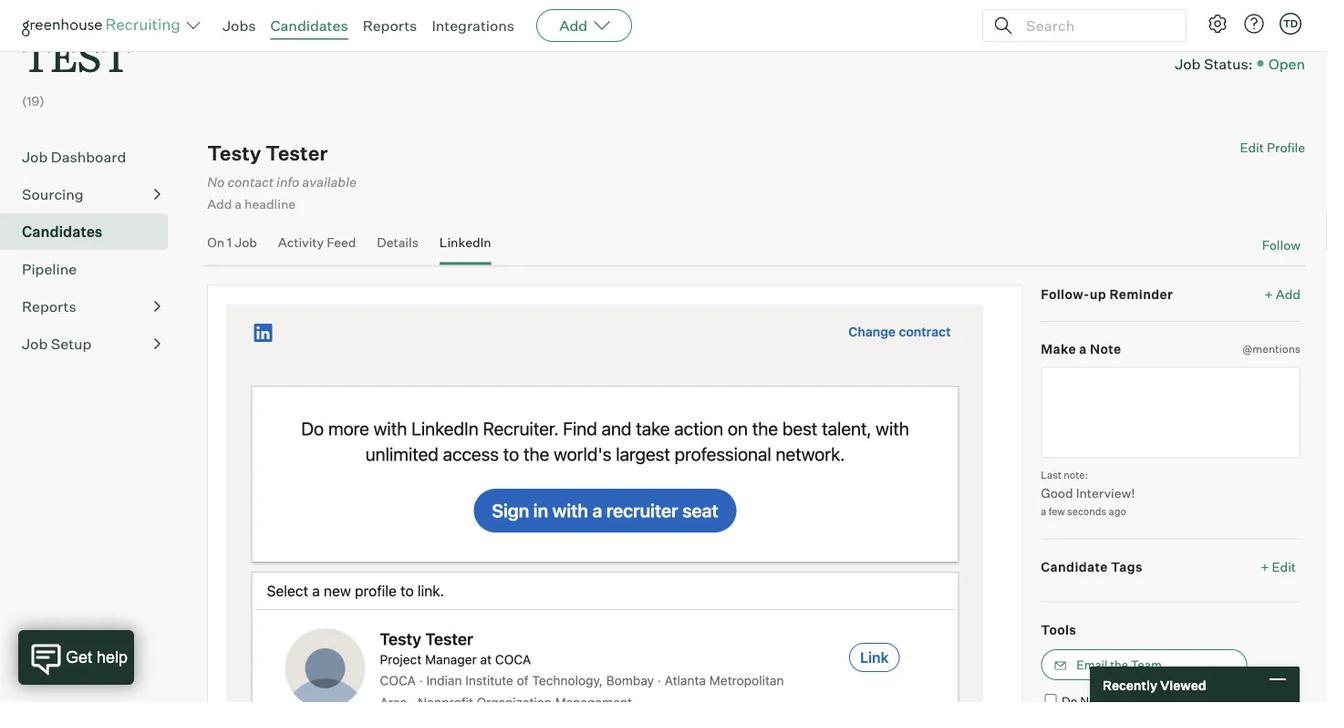 Task type: describe. For each thing, give the bounding box(es) containing it.
a inside testy tester no contact info available add a headline
[[235, 196, 242, 212]]

follow
[[1263, 237, 1301, 253]]

job right 1
[[235, 234, 257, 250]]

0 horizontal spatial reports
[[22, 298, 76, 316]]

+ for + edit
[[1261, 559, 1270, 575]]

add button
[[537, 9, 633, 42]]

recently
[[1103, 677, 1158, 693]]

sourcing link
[[22, 184, 161, 206]]

last
[[1041, 469, 1062, 481]]

the
[[1111, 658, 1129, 672]]

on 1 job link
[[207, 234, 257, 261]]

1 vertical spatial candidates
[[22, 223, 103, 241]]

+ edit link
[[1257, 554, 1301, 579]]

activity feed link
[[278, 234, 356, 261]]

job for job dashboard
[[22, 148, 48, 166]]

1
[[227, 234, 232, 250]]

+ for + add
[[1265, 286, 1274, 302]]

available
[[302, 174, 357, 190]]

@mentions
[[1243, 342, 1301, 356]]

1 vertical spatial candidates link
[[22, 221, 161, 243]]

td
[[1284, 17, 1299, 30]]

add inside "+ add" link
[[1277, 286, 1301, 302]]

job setup
[[22, 335, 92, 353]]

job dashboard link
[[22, 146, 161, 168]]

feed
[[327, 234, 356, 250]]

a inside last note: good interview! a few seconds ago
[[1041, 505, 1047, 518]]

few
[[1049, 505, 1066, 518]]

candidate
[[1041, 559, 1109, 575]]

0 horizontal spatial edit
[[1241, 140, 1265, 156]]

viewed
[[1161, 677, 1207, 693]]

contact
[[228, 174, 274, 190]]

linkedin link
[[440, 234, 492, 261]]

setup
[[51, 335, 92, 353]]

follow link
[[1263, 236, 1301, 254]]

+ edit
[[1261, 559, 1297, 575]]

details
[[377, 234, 419, 250]]

@mentions link
[[1243, 340, 1301, 358]]

sourcing
[[22, 185, 84, 204]]

0 vertical spatial reports link
[[363, 16, 417, 35]]

on
[[207, 234, 224, 250]]

follow-
[[1041, 286, 1090, 302]]

linkedin
[[440, 234, 492, 250]]

note
[[1091, 341, 1122, 357]]

activity feed
[[278, 234, 356, 250]]

tester
[[266, 141, 328, 166]]

add inside testy tester no contact info available add a headline
[[207, 196, 232, 212]]

integrations
[[432, 16, 515, 35]]

good
[[1041, 485, 1074, 501]]

job for job setup
[[22, 335, 48, 353]]

pipeline
[[22, 260, 77, 279]]

candidate tags
[[1041, 559, 1143, 575]]

edit profile link
[[1241, 140, 1306, 156]]

0 horizontal spatial reports link
[[22, 296, 161, 318]]

job for job status:
[[1176, 54, 1201, 72]]

tags
[[1112, 559, 1143, 575]]

no
[[207, 174, 225, 190]]

Do Not Email checkbox
[[1045, 694, 1057, 704]]

email
[[1077, 658, 1108, 672]]



Task type: vqa. For each thing, say whether or not it's contained in the screenshot.
the Interview!
yes



Task type: locate. For each thing, give the bounding box(es) containing it.
job dashboard
[[22, 148, 126, 166]]

integrations link
[[432, 16, 515, 35]]

1 vertical spatial reports
[[22, 298, 76, 316]]

0 vertical spatial candidates
[[271, 16, 348, 35]]

recently viewed
[[1103, 677, 1207, 693]]

0 vertical spatial add
[[560, 16, 588, 35]]

job
[[1176, 54, 1201, 72], [22, 148, 48, 166], [235, 234, 257, 250], [22, 335, 48, 353]]

reports
[[363, 16, 417, 35], [22, 298, 76, 316]]

follow-up reminder
[[1041, 286, 1174, 302]]

info
[[277, 174, 300, 190]]

+
[[1265, 286, 1274, 302], [1261, 559, 1270, 575]]

testy
[[207, 141, 261, 166]]

activity
[[278, 234, 324, 250]]

reminder
[[1110, 286, 1174, 302]]

job status:
[[1176, 54, 1254, 72]]

job left setup
[[22, 335, 48, 353]]

+ add
[[1265, 286, 1301, 302]]

headline
[[245, 196, 296, 212]]

1 horizontal spatial candidates
[[271, 16, 348, 35]]

note:
[[1064, 469, 1089, 481]]

tools
[[1041, 622, 1077, 638]]

greenhouse recruiting image
[[22, 15, 186, 37]]

candidates down sourcing
[[22, 223, 103, 241]]

a down contact
[[235, 196, 242, 212]]

1 horizontal spatial add
[[560, 16, 588, 35]]

reports link up job setup link
[[22, 296, 161, 318]]

candidates link up pipeline link
[[22, 221, 161, 243]]

1 horizontal spatial reports
[[363, 16, 417, 35]]

job up sourcing
[[22, 148, 48, 166]]

1 vertical spatial a
[[1080, 341, 1088, 357]]

0 vertical spatial candidates link
[[271, 16, 348, 35]]

0 vertical spatial a
[[235, 196, 242, 212]]

2 horizontal spatial add
[[1277, 286, 1301, 302]]

edit
[[1241, 140, 1265, 156], [1273, 559, 1297, 575]]

make a note
[[1041, 341, 1122, 357]]

1 horizontal spatial edit
[[1273, 559, 1297, 575]]

reports left integrations
[[363, 16, 417, 35]]

jobs
[[223, 16, 256, 35]]

td button
[[1280, 13, 1302, 35]]

add
[[560, 16, 588, 35], [207, 196, 232, 212], [1277, 286, 1301, 302]]

job setup link
[[22, 333, 161, 355]]

add inside popup button
[[560, 16, 588, 35]]

a
[[235, 196, 242, 212], [1080, 341, 1088, 357], [1041, 505, 1047, 518]]

reports down pipeline
[[22, 298, 76, 316]]

(19)
[[22, 93, 45, 109]]

Search text field
[[1022, 12, 1170, 39]]

candidates link right jobs
[[271, 16, 348, 35]]

pipeline link
[[22, 258, 161, 280]]

up
[[1090, 286, 1107, 302]]

1 vertical spatial +
[[1261, 559, 1270, 575]]

test link
[[22, 11, 130, 87]]

candidates
[[271, 16, 348, 35], [22, 223, 103, 241]]

0 horizontal spatial candidates
[[22, 223, 103, 241]]

profile
[[1267, 140, 1306, 156]]

candidates right jobs
[[271, 16, 348, 35]]

testy tester no contact info available add a headline
[[207, 141, 357, 212]]

0 vertical spatial reports
[[363, 16, 417, 35]]

on 1 job
[[207, 234, 257, 250]]

1 vertical spatial add
[[207, 196, 232, 212]]

last note: good interview! a few seconds ago
[[1041, 469, 1136, 518]]

2 vertical spatial add
[[1277, 286, 1301, 302]]

a left note
[[1080, 341, 1088, 357]]

reports link
[[363, 16, 417, 35], [22, 296, 161, 318]]

1 horizontal spatial a
[[1041, 505, 1047, 518]]

0 horizontal spatial add
[[207, 196, 232, 212]]

test
[[22, 29, 130, 83]]

0 horizontal spatial a
[[235, 196, 242, 212]]

0 vertical spatial edit
[[1241, 140, 1265, 156]]

candidates link
[[271, 16, 348, 35], [22, 221, 161, 243]]

seconds
[[1068, 505, 1107, 518]]

email the team button
[[1041, 650, 1248, 681]]

open
[[1269, 54, 1306, 72]]

a left few
[[1041, 505, 1047, 518]]

1 vertical spatial edit
[[1273, 559, 1297, 575]]

reports link left integrations
[[363, 16, 417, 35]]

1 vertical spatial reports link
[[22, 296, 161, 318]]

2 horizontal spatial a
[[1080, 341, 1088, 357]]

configure image
[[1207, 13, 1229, 35]]

1 horizontal spatial reports link
[[363, 16, 417, 35]]

td button
[[1277, 9, 1306, 38]]

job left "status:" on the top right of the page
[[1176, 54, 1201, 72]]

details link
[[377, 234, 419, 261]]

jobs link
[[223, 16, 256, 35]]

None text field
[[1041, 367, 1301, 458]]

interview!
[[1077, 485, 1136, 501]]

edit profile
[[1241, 140, 1306, 156]]

make
[[1041, 341, 1077, 357]]

email the team
[[1077, 658, 1162, 672]]

ago
[[1109, 505, 1127, 518]]

0 horizontal spatial candidates link
[[22, 221, 161, 243]]

+ add link
[[1265, 285, 1301, 303]]

dashboard
[[51, 148, 126, 166]]

1 horizontal spatial candidates link
[[271, 16, 348, 35]]

2 vertical spatial a
[[1041, 505, 1047, 518]]

status:
[[1205, 54, 1254, 72]]

team
[[1131, 658, 1162, 672]]

0 vertical spatial +
[[1265, 286, 1274, 302]]



